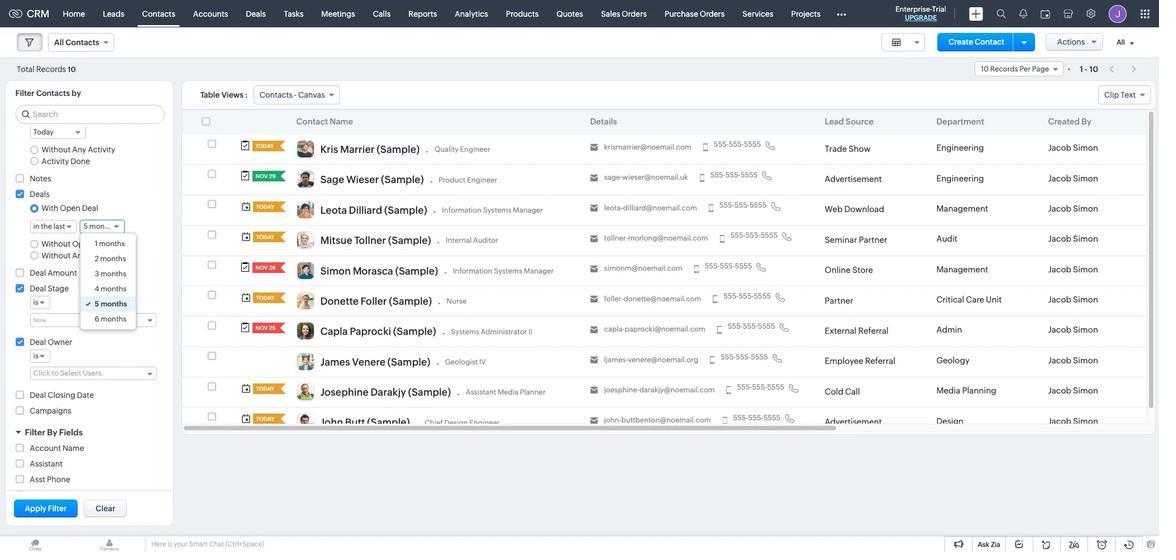 Task type: vqa. For each thing, say whether or not it's contained in the screenshot.


Task type: locate. For each thing, give the bounding box(es) containing it.
assistant for assistant
[[30, 460, 63, 468]]

amount
[[48, 269, 77, 277]]

8 jacob from the top
[[1048, 356, 1071, 365]]

2 advertisement from the top
[[825, 417, 882, 427]]

9 icon_mail image from the top
[[590, 387, 598, 395]]

sales orders link
[[592, 0, 656, 27]]

home link
[[54, 0, 94, 27]]

1 vertical spatial nov
[[256, 325, 268, 331]]

orders inside "purchase orders" link
[[700, 9, 725, 18]]

simon for kris marrier (sample)
[[1073, 143, 1098, 153]]

foller-donette@noemail.com link
[[604, 295, 701, 304]]

filter inside dropdown button
[[25, 428, 45, 437]]

1 any from the top
[[72, 145, 86, 154]]

nov inside nov 25 link
[[256, 325, 268, 331]]

0 vertical spatial contact name
[[296, 117, 353, 126]]

1 vertical spatial 1
[[95, 240, 98, 248]]

icon_mail image left tollner- in the top right of the page
[[590, 235, 598, 243]]

2 engineering from the top
[[936, 173, 984, 183]]

Search text field
[[16, 106, 164, 123]]

information systems manager for simon morasca (sample)
[[453, 267, 554, 275]]

0 horizontal spatial contact name
[[30, 491, 82, 500]]

systems up geologist iv
[[451, 328, 479, 336]]

1 orders from the left
[[622, 9, 647, 18]]

records
[[36, 65, 66, 73]]

orders right sales
[[622, 9, 647, 18]]

engineer right product
[[467, 176, 497, 184]]

1 horizontal spatial design
[[936, 416, 964, 426]]

10
[[1089, 65, 1098, 73], [68, 65, 76, 73]]

(sample) inside capla paprocki (sample) link
[[393, 326, 436, 338]]

activity
[[88, 145, 115, 154], [42, 157, 69, 166]]

1 vertical spatial manager
[[524, 267, 554, 275]]

(sample) inside leota dilliard (sample) link
[[384, 204, 427, 216]]

show
[[849, 144, 871, 153]]

media left planner
[[498, 388, 518, 397]]

jacob for capla paprocki (sample)
[[1048, 325, 1071, 335]]

canvas profile image image for josephine darakjy (sample)
[[296, 383, 314, 401]]

any up done
[[72, 145, 86, 154]]

(sample) inside 'sage wieser (sample)' link
[[381, 174, 424, 186]]

5 icon_mail image from the top
[[590, 265, 598, 273]]

months for 5 months option
[[101, 300, 127, 308]]

0 horizontal spatial media
[[498, 388, 518, 397]]

1 vertical spatial partner
[[825, 296, 853, 305]]

10 canvas profile image image from the top
[[296, 414, 314, 431]]

5 months up 1 months option at the top left of the page
[[83, 222, 115, 231]]

- for james venere (sample)
[[437, 359, 439, 368]]

create
[[949, 37, 973, 46]]

signals element
[[1013, 0, 1034, 27]]

months up 3 months
[[100, 255, 126, 263]]

kris
[[320, 144, 338, 155]]

search image
[[996, 9, 1006, 18]]

(sample)
[[377, 144, 420, 155], [381, 174, 424, 186], [384, 204, 427, 216], [388, 235, 431, 246], [395, 265, 438, 277], [389, 295, 432, 307], [393, 326, 436, 338], [387, 356, 430, 368], [408, 387, 451, 398], [367, 417, 410, 429]]

deal up campaigns at the left of the page
[[30, 391, 46, 400]]

ask
[[978, 541, 989, 549]]

assistant down iv
[[466, 388, 496, 397]]

1 vertical spatial 5 months
[[95, 300, 127, 308]]

2 vertical spatial contact
[[30, 491, 59, 500]]

paprocki
[[350, 326, 391, 338]]

- for kris marrier (sample)
[[426, 147, 428, 156]]

1 vertical spatial deals
[[30, 190, 50, 199]]

canvas profile image image for donette foller (sample)
[[296, 292, 314, 310]]

1 icon_mail image from the top
[[590, 144, 598, 152]]

owner
[[48, 338, 72, 347]]

list box containing 1 months
[[81, 234, 135, 330]]

icon_mobile image
[[703, 144, 708, 152], [700, 174, 704, 182], [709, 205, 713, 212], [720, 235, 724, 243], [694, 265, 699, 273], [713, 296, 717, 303], [717, 326, 722, 334], [710, 356, 715, 364], [726, 387, 731, 395], [723, 417, 727, 425]]

months for 4 months option
[[101, 285, 126, 293]]

0 horizontal spatial 10
[[68, 65, 76, 73]]

1 horizontal spatial deals
[[246, 9, 266, 18]]

2 nov from the top
[[256, 325, 268, 331]]

7 canvas profile image image from the top
[[296, 322, 314, 340]]

5 jacob simon from the top
[[1048, 265, 1098, 274]]

critical
[[936, 295, 964, 304]]

2 jacob from the top
[[1048, 173, 1071, 183]]

0 vertical spatial information
[[442, 206, 482, 214]]

canvas profile image image left leota
[[296, 201, 314, 219]]

months up 6 months
[[101, 300, 127, 308]]

geologist iv
[[445, 358, 486, 366]]

icon_mail image for sage wieser (sample)
[[590, 174, 598, 182]]

icon_mail image
[[590, 144, 598, 152], [590, 174, 598, 182], [590, 205, 598, 212], [590, 235, 598, 243], [590, 265, 598, 273], [590, 296, 598, 303], [590, 326, 598, 334], [590, 356, 598, 364], [590, 387, 598, 395], [590, 417, 598, 425]]

without up deal amount
[[42, 251, 71, 260]]

employee
[[825, 357, 863, 366]]

admin
[[936, 325, 962, 335]]

open for without
[[72, 240, 93, 249]]

filter by fields button
[[5, 423, 173, 442]]

(sample) up sage wieser (sample)
[[377, 144, 420, 155]]

today link for josephine darakjy (sample)
[[253, 384, 276, 394]]

1 horizontal spatial orders
[[700, 9, 725, 18]]

seminar
[[825, 235, 857, 245]]

(sample) inside mitsue tollner (sample) 'link'
[[388, 235, 431, 246]]

(sample) for sage wieser (sample)
[[381, 174, 424, 186]]

john-
[[604, 416, 621, 425]]

without up the without any deal
[[42, 240, 71, 249]]

1 vertical spatial engineering
[[936, 173, 984, 183]]

1 horizontal spatial partner
[[859, 235, 887, 245]]

(sample) down josephine darakjy (sample) link
[[367, 417, 410, 429]]

referral right external
[[858, 326, 889, 336]]

months for the 6 months option
[[101, 315, 126, 323]]

jacob for james venere (sample)
[[1048, 356, 1071, 365]]

asst
[[30, 475, 45, 484]]

3 jacob simon from the top
[[1048, 204, 1098, 213]]

name down the fields
[[63, 444, 84, 453]]

6 icon_mail image from the top
[[590, 296, 598, 303]]

management up critical care unit
[[936, 265, 988, 274]]

referral for capla paprocki (sample)
[[858, 326, 889, 336]]

management up the audit
[[936, 204, 988, 213]]

services link
[[734, 0, 782, 27]]

media planning
[[936, 386, 996, 396]]

5 months
[[83, 222, 115, 231], [95, 300, 127, 308]]

referral right employee
[[865, 357, 895, 366]]

(sample) inside josephine darakjy (sample) link
[[408, 387, 451, 398]]

information for leota dilliard (sample)
[[442, 206, 482, 214]]

2 vertical spatial engineer
[[469, 419, 500, 427]]

2 any from the top
[[72, 251, 86, 260]]

icon_mail image left john-
[[590, 417, 598, 425]]

icon_mail image for simon morasca (sample)
[[590, 265, 598, 273]]

advertisement for john butt (sample)
[[825, 417, 882, 427]]

1 engineering from the top
[[936, 143, 984, 153]]

5 months field
[[80, 220, 125, 234]]

0 vertical spatial by
[[1081, 117, 1091, 126]]

activity up done
[[88, 145, 115, 154]]

1 vertical spatial open
[[72, 240, 93, 249]]

without for without any activity
[[42, 145, 71, 154]]

chief design engineer
[[425, 419, 500, 427]]

icon_mail image left sage-
[[590, 174, 598, 182]]

jacob for mitsue tollner (sample)
[[1048, 234, 1071, 244]]

0 horizontal spatial by
[[47, 428, 57, 437]]

by right created
[[1081, 117, 1091, 126]]

audit
[[936, 234, 957, 244]]

contact name down phone
[[30, 491, 82, 500]]

0 vertical spatial referral
[[858, 326, 889, 336]]

navigation
[[1104, 61, 1142, 77]]

contact right create
[[975, 37, 1004, 46]]

0 vertical spatial 5
[[83, 222, 88, 231]]

zia
[[991, 541, 1000, 549]]

online store
[[825, 265, 873, 275]]

1 vertical spatial referral
[[865, 357, 895, 366]]

(sample) right paprocki
[[393, 326, 436, 338]]

icon_mail image for leota dilliard (sample)
[[590, 205, 598, 212]]

1 down actions
[[1080, 65, 1083, 73]]

1 vertical spatial systems
[[494, 267, 522, 275]]

partner down download
[[859, 235, 887, 245]]

icon_mail image down details on the right
[[590, 144, 598, 152]]

8 canvas profile image image from the top
[[296, 353, 314, 371]]

4
[[95, 285, 99, 293]]

web
[[825, 205, 843, 214]]

(sample) inside simon morasca (sample) link
[[395, 265, 438, 277]]

3 jacob from the top
[[1048, 204, 1071, 213]]

0 vertical spatial partner
[[859, 235, 887, 245]]

canvas profile image image for john butt (sample)
[[296, 414, 314, 431]]

0 horizontal spatial assistant
[[30, 460, 63, 468]]

without open deal
[[42, 240, 110, 249]]

1 jacob simon from the top
[[1048, 143, 1098, 153]]

without for without any deal
[[42, 251, 71, 260]]

jacob simon for james venere (sample)
[[1048, 356, 1098, 365]]

media
[[936, 386, 960, 396], [498, 388, 518, 397]]

months down 3 months
[[101, 285, 126, 293]]

orders right purchase
[[700, 9, 725, 18]]

0 vertical spatial information systems manager
[[442, 206, 543, 214]]

donette@noemail.com
[[624, 295, 701, 303]]

information systems manager for leota dilliard (sample)
[[442, 206, 543, 214]]

1 advertisement from the top
[[825, 174, 882, 184]]

0 vertical spatial manager
[[513, 206, 543, 214]]

2 vertical spatial name
[[61, 491, 82, 500]]

sage-wieser@noemail.uk link
[[604, 173, 688, 182]]

2 orders from the left
[[700, 9, 725, 18]]

1 vertical spatial information systems manager
[[453, 267, 554, 275]]

deals down notes
[[30, 190, 50, 199]]

0 vertical spatial nov
[[256, 264, 268, 271]]

- for leota dilliard (sample)
[[433, 207, 436, 216]]

information down internal auditor
[[453, 267, 492, 275]]

nurse
[[447, 297, 467, 306]]

manager
[[513, 206, 543, 214], [524, 267, 554, 275]]

0 vertical spatial assistant
[[466, 388, 496, 397]]

deals left tasks
[[246, 9, 266, 18]]

jacob simon for leota dilliard (sample)
[[1048, 204, 1098, 213]]

3 months
[[95, 270, 126, 278]]

partner down "online"
[[825, 296, 853, 305]]

1 vertical spatial any
[[72, 251, 86, 260]]

(sample) for james venere (sample)
[[387, 356, 430, 368]]

orders inside sales orders link
[[622, 9, 647, 18]]

0 vertical spatial management
[[936, 204, 988, 213]]

5 canvas profile image image from the top
[[296, 262, 314, 280]]

2 vertical spatial systems
[[451, 328, 479, 336]]

5 up without open deal
[[83, 222, 88, 231]]

0 horizontal spatial orders
[[622, 9, 647, 18]]

1 horizontal spatial by
[[1081, 117, 1091, 126]]

leota-dilliard@noemail.com
[[604, 204, 697, 212]]

simon for donette foller (sample)
[[1073, 295, 1098, 304]]

0 vertical spatial engineering
[[936, 143, 984, 153]]

1 horizontal spatial contact name
[[296, 117, 353, 126]]

today
[[256, 143, 274, 149], [256, 234, 274, 240], [256, 295, 274, 301], [256, 386, 274, 392], [256, 416, 274, 422]]

list box
[[81, 234, 135, 330]]

1 horizontal spatial 1
[[1080, 65, 1083, 73]]

any down without open deal
[[72, 251, 86, 260]]

systems for simon morasca (sample)
[[494, 267, 522, 275]]

seminar partner
[[825, 235, 887, 245]]

months up 4 months
[[100, 270, 126, 278]]

jacob simon for simon morasca (sample)
[[1048, 265, 1098, 274]]

1 vertical spatial without
[[42, 240, 71, 249]]

icon_mail image for donette foller (sample)
[[590, 296, 598, 303]]

10 jacob from the top
[[1048, 416, 1071, 426]]

1 vertical spatial 5
[[95, 300, 99, 308]]

1 jacob from the top
[[1048, 143, 1071, 153]]

1 vertical spatial management
[[936, 265, 988, 274]]

5 months inside option
[[95, 300, 127, 308]]

john-buttbenton@noemail.com link
[[604, 416, 711, 425]]

deal left owner
[[30, 338, 46, 347]]

icon_mail image left the simonm@noemail.com "link"
[[590, 265, 598, 273]]

10 jacob simon from the top
[[1048, 416, 1098, 426]]

by inside dropdown button
[[47, 428, 57, 437]]

1 inside option
[[95, 240, 98, 248]]

months up 2 months
[[99, 240, 125, 248]]

asst phone
[[30, 475, 70, 484]]

filter right the 'apply' on the left bottom of the page
[[48, 504, 67, 513]]

deal owner
[[30, 338, 72, 347]]

capla-
[[604, 325, 625, 334]]

icon_mail image for john butt (sample)
[[590, 417, 598, 425]]

icon_mail image for james venere (sample)
[[590, 356, 598, 364]]

3 icon_mail image from the top
[[590, 205, 598, 212]]

(sample) inside john butt (sample) 'link'
[[367, 417, 410, 429]]

0 vertical spatial contacts
[[142, 9, 175, 18]]

foller-donette@noemail.com
[[604, 295, 701, 303]]

1 vertical spatial engineer
[[467, 176, 497, 184]]

meetings link
[[312, 0, 364, 27]]

9 jacob from the top
[[1048, 386, 1071, 396]]

canvas profile image image left 'james'
[[296, 353, 314, 371]]

information systems manager down the auditor
[[453, 267, 554, 275]]

(sample) inside james venere (sample) link
[[387, 356, 430, 368]]

krismarrier@noemail.com link
[[604, 143, 691, 152]]

contact up apply filter button
[[30, 491, 59, 500]]

contact name up kris
[[296, 117, 353, 126]]

1 without from the top
[[42, 145, 71, 154]]

7 jacob from the top
[[1048, 325, 1071, 335]]

1 vertical spatial contact
[[296, 117, 328, 126]]

6 jacob simon from the top
[[1048, 295, 1098, 304]]

information up internal
[[442, 206, 482, 214]]

geologist
[[445, 358, 478, 366]]

0 vertical spatial activity
[[88, 145, 115, 154]]

1 canvas profile image image from the top
[[296, 140, 314, 158]]

2 icon_mail image from the top
[[590, 174, 598, 182]]

(sample) up chief
[[408, 387, 451, 398]]

filter down total
[[15, 89, 34, 98]]

canvas profile image image for leota dilliard (sample)
[[296, 201, 314, 219]]

- for sage wieser (sample)
[[430, 177, 432, 186]]

today link for john butt (sample)
[[253, 414, 276, 425]]

leota-dilliard@noemail.com link
[[604, 204, 697, 213]]

nov inside nov 26 link
[[256, 264, 268, 271]]

contact up kris
[[296, 117, 328, 126]]

filter up account
[[25, 428, 45, 437]]

capla paprocki (sample) link
[[320, 326, 436, 341]]

2 horizontal spatial contact
[[975, 37, 1004, 46]]

advertisement for sage wieser (sample)
[[825, 174, 882, 184]]

john butt (sample)
[[320, 417, 410, 429]]

design right chief
[[444, 419, 468, 427]]

(ctrl+space)
[[225, 541, 264, 549]]

icon_mail image for mitsue tollner (sample)
[[590, 235, 598, 243]]

contacts inside 'link'
[[142, 9, 175, 18]]

chat
[[209, 541, 224, 549]]

1 vertical spatial contact name
[[30, 491, 82, 500]]

nov for simon
[[256, 264, 268, 271]]

(sample) for leota dilliard (sample)
[[384, 204, 427, 216]]

4 icon_mail image from the top
[[590, 235, 598, 243]]

7 icon_mail image from the top
[[590, 326, 598, 334]]

canvas profile image image left kris
[[296, 140, 314, 158]]

orders for sales orders
[[622, 9, 647, 18]]

1 vertical spatial by
[[47, 428, 57, 437]]

leads
[[103, 9, 124, 18]]

jacob for kris marrier (sample)
[[1048, 143, 1071, 153]]

0 horizontal spatial 1
[[95, 240, 98, 248]]

call
[[845, 387, 860, 396]]

0 horizontal spatial contact
[[30, 491, 59, 500]]

name up kris
[[330, 117, 353, 126]]

assistant down account
[[30, 460, 63, 468]]

without for without open deal
[[42, 240, 71, 249]]

morlong@noemail.com
[[628, 234, 708, 242]]

mitsue tollner (sample)
[[320, 235, 431, 246]]

canvas profile image image left 'josephine'
[[296, 383, 314, 401]]

information systems manager up the auditor
[[442, 206, 543, 214]]

1 horizontal spatial media
[[936, 386, 960, 396]]

open right with
[[60, 204, 80, 213]]

products link
[[497, 0, 548, 27]]

canvas profile image image left capla
[[296, 322, 314, 340]]

0 vertical spatial open
[[60, 204, 80, 213]]

2 vertical spatial filter
[[48, 504, 67, 513]]

0 vertical spatial filter
[[15, 89, 34, 98]]

today for mitsue tollner (sample)
[[256, 234, 274, 240]]

icon_mail image for kris marrier (sample)
[[590, 144, 598, 152]]

0 vertical spatial engineer
[[460, 145, 490, 154]]

advertisement down call at the bottom of the page
[[825, 417, 882, 427]]

months down 5 months option
[[101, 315, 126, 323]]

deal left stage
[[30, 284, 46, 293]]

10 icon_mail image from the top
[[590, 417, 598, 425]]

engineer for kris marrier (sample)
[[460, 145, 490, 154]]

canvas profile image image left donette
[[296, 292, 314, 310]]

0 vertical spatial contact
[[975, 37, 1004, 46]]

canvas profile image image for sage wieser (sample)
[[296, 171, 314, 188]]

enterprise-
[[895, 5, 932, 13]]

9 jacob simon from the top
[[1048, 386, 1098, 396]]

media down the geology
[[936, 386, 960, 396]]

assistant for assistant media planner
[[466, 388, 496, 397]]

contacts link
[[133, 0, 184, 27]]

darakjy@noemail.com
[[639, 386, 715, 394]]

care
[[966, 295, 984, 304]]

contacts image
[[74, 537, 145, 552]]

2 jacob simon from the top
[[1048, 173, 1098, 183]]

foller-
[[604, 295, 624, 303]]

kris marrier (sample) link
[[320, 144, 420, 158]]

today link for mitsue tollner (sample)
[[253, 232, 276, 242]]

6 canvas profile image image from the top
[[296, 292, 314, 310]]

8 jacob simon from the top
[[1048, 356, 1098, 365]]

1 horizontal spatial 10
[[1089, 65, 1098, 73]]

1 horizontal spatial assistant
[[466, 388, 496, 397]]

2 canvas profile image image from the top
[[296, 171, 314, 188]]

canvas profile image image left john
[[296, 414, 314, 431]]

activity up notes
[[42, 157, 69, 166]]

1 horizontal spatial 5
[[95, 300, 99, 308]]

1 management from the top
[[936, 204, 988, 213]]

7 jacob simon from the top
[[1048, 325, 1098, 335]]

0 vertical spatial any
[[72, 145, 86, 154]]

0 vertical spatial systems
[[483, 206, 511, 214]]

without up activity done
[[42, 145, 71, 154]]

0 horizontal spatial partner
[[825, 296, 853, 305]]

simon for josephine darakjy (sample)
[[1073, 386, 1098, 396]]

design
[[936, 416, 964, 426], [444, 419, 468, 427]]

(sample) up darakjy
[[387, 356, 430, 368]]

0 vertical spatial 5 months
[[83, 222, 115, 231]]

(sample) inside donette foller (sample) link
[[389, 295, 432, 307]]

nov left 26
[[256, 264, 268, 271]]

(sample) inside kris marrier (sample) link
[[377, 144, 420, 155]]

0 horizontal spatial activity
[[42, 157, 69, 166]]

5 down 4
[[95, 300, 99, 308]]

icon_mail image left joesphine- at right
[[590, 387, 598, 395]]

1 vertical spatial information
[[453, 267, 492, 275]]

icon_mail image left ljames-
[[590, 356, 598, 364]]

systems up the auditor
[[483, 206, 511, 214]]

6 jacob from the top
[[1048, 295, 1071, 304]]

1 horizontal spatial contacts
[[142, 9, 175, 18]]

filter for filter by fields
[[25, 428, 45, 437]]

nov 26 link
[[252, 262, 276, 273]]

ii
[[529, 328, 533, 336]]

contacts
[[142, 9, 175, 18], [36, 89, 70, 98]]

deals
[[246, 9, 266, 18], [30, 190, 50, 199]]

nov left '25'
[[256, 325, 268, 331]]

contacts left the by at left top
[[36, 89, 70, 98]]

10 inside total records 10
[[68, 65, 76, 73]]

3 without from the top
[[42, 251, 71, 260]]

(sample) right wieser
[[381, 174, 424, 186]]

engineer right the quality
[[460, 145, 490, 154]]

manager for simon morasca (sample)
[[524, 267, 554, 275]]

product
[[439, 176, 466, 184]]

4 jacob simon from the top
[[1048, 234, 1098, 244]]

9 canvas profile image image from the top
[[296, 383, 314, 401]]

orders for purchase orders
[[700, 9, 725, 18]]

0 horizontal spatial 5
[[83, 222, 88, 231]]

advertisement
[[825, 174, 882, 184], [825, 417, 882, 427]]

months for 2 months option
[[100, 255, 126, 263]]

deal closing date
[[30, 391, 94, 400]]

1 nov from the top
[[256, 264, 268, 271]]

1 vertical spatial assistant
[[30, 460, 63, 468]]

5 months up 6 months
[[95, 300, 127, 308]]

2 management from the top
[[936, 265, 988, 274]]

icon_mail image left foller-
[[590, 296, 598, 303]]

(sample) right tollner
[[388, 235, 431, 246]]

6
[[95, 315, 99, 323]]

1 vertical spatial filter
[[25, 428, 45, 437]]

systems down the auditor
[[494, 267, 522, 275]]

open up the without any deal
[[72, 240, 93, 249]]

0 vertical spatial advertisement
[[825, 174, 882, 184]]

- for capla paprocki (sample)
[[442, 329, 445, 338]]

john butt (sample) link
[[320, 417, 410, 432]]

canvas profile image image
[[296, 140, 314, 158], [296, 171, 314, 188], [296, 201, 314, 219], [296, 231, 314, 249], [296, 262, 314, 280], [296, 292, 314, 310], [296, 322, 314, 340], [296, 353, 314, 371], [296, 383, 314, 401], [296, 414, 314, 431]]

icon_mail image left leota-
[[590, 205, 598, 212]]

today for donette foller (sample)
[[256, 295, 274, 301]]

5 months option
[[81, 297, 135, 312]]

home
[[63, 9, 85, 18]]

1 months option
[[81, 236, 135, 251]]

engineering for sage wieser (sample)
[[936, 173, 984, 183]]

engineer
[[460, 145, 490, 154], [467, 176, 497, 184], [469, 419, 500, 427]]

(sample) right "morasca"
[[395, 265, 438, 277]]

total records 10
[[17, 65, 76, 73]]

(sample) for josephine darakjy (sample)
[[408, 387, 451, 398]]

engineer down assistant media planner
[[469, 419, 500, 427]]

2 vertical spatial without
[[42, 251, 71, 260]]

simon for leota dilliard (sample)
[[1073, 204, 1098, 213]]

- for josephine darakjy (sample)
[[457, 390, 460, 399]]

(sample) right dilliard
[[384, 204, 427, 216]]

by up account name
[[47, 428, 57, 437]]

1 vertical spatial advertisement
[[825, 417, 882, 427]]

months
[[89, 222, 115, 231], [99, 240, 125, 248], [100, 255, 126, 263], [100, 270, 126, 278], [101, 285, 126, 293], [101, 300, 127, 308], [101, 315, 126, 323]]

(sample) right foller
[[389, 295, 432, 307]]

months for 3 months option
[[100, 270, 126, 278]]

0 vertical spatial without
[[42, 145, 71, 154]]

- for simon morasca (sample)
[[444, 268, 447, 277]]

joesphine-darakjy@noemail.com
[[604, 386, 715, 394]]

4 canvas profile image image from the top
[[296, 231, 314, 249]]

months up 1 months option at the top left of the page
[[89, 222, 115, 231]]

5555
[[744, 140, 761, 149], [741, 171, 758, 179], [750, 201, 767, 209], [761, 231, 778, 240], [735, 262, 752, 270], [754, 292, 771, 301], [758, 323, 775, 331], [751, 353, 768, 361], [767, 383, 784, 392], [763, 414, 780, 422]]

cold
[[825, 387, 843, 396]]

4 jacob from the top
[[1048, 234, 1071, 244]]

deal up the 5 months field
[[82, 204, 98, 213]]

contacts right leads
[[142, 9, 175, 18]]

leota
[[320, 204, 347, 216]]

account
[[30, 444, 61, 453]]

0 vertical spatial 1
[[1080, 65, 1083, 73]]

canvas profile image image right 26
[[296, 262, 314, 280]]

2 without from the top
[[42, 240, 71, 249]]

1 up 2
[[95, 240, 98, 248]]

advertisement up web download
[[825, 174, 882, 184]]

systems for leota dilliard (sample)
[[483, 206, 511, 214]]

1 vertical spatial contacts
[[36, 89, 70, 98]]

canvas profile image image left sage
[[296, 171, 314, 188]]

8 icon_mail image from the top
[[590, 356, 598, 364]]

5 jacob from the top
[[1048, 265, 1071, 274]]

3 canvas profile image image from the top
[[296, 201, 314, 219]]



Task type: describe. For each thing, give the bounding box(es) containing it.
create contact
[[949, 37, 1004, 46]]

jacob for josephine darakjy (sample)
[[1048, 386, 1071, 396]]

jacob for leota dilliard (sample)
[[1048, 204, 1071, 213]]

your
[[174, 541, 188, 549]]

dilliard
[[349, 204, 382, 216]]

apply filter
[[25, 504, 67, 513]]

ask zia
[[978, 541, 1000, 549]]

product engineer
[[439, 176, 497, 184]]

create contact button
[[937, 33, 1015, 51]]

1 for 1 months
[[95, 240, 98, 248]]

unit
[[986, 295, 1002, 304]]

- for john butt (sample)
[[416, 420, 419, 429]]

referral for james venere (sample)
[[865, 357, 895, 366]]

today for kris marrier (sample)
[[256, 143, 274, 149]]

engineering for kris marrier (sample)
[[936, 143, 984, 153]]

closing
[[48, 391, 75, 400]]

jacob simon for capla paprocki (sample)
[[1048, 325, 1098, 335]]

deals link
[[237, 0, 275, 27]]

jacob simon for john butt (sample)
[[1048, 416, 1098, 426]]

5 inside 5 months option
[[95, 300, 99, 308]]

(sample) for kris marrier (sample)
[[377, 144, 420, 155]]

today link for kris marrier (sample)
[[252, 141, 275, 151]]

2
[[95, 255, 99, 263]]

any for deal
[[72, 251, 86, 260]]

months for 1 months option at the top left of the page
[[99, 240, 125, 248]]

campaigns
[[30, 406, 71, 415]]

joesphine-
[[604, 386, 639, 394]]

administrator
[[481, 328, 527, 336]]

venere@noemail.org
[[628, 356, 698, 364]]

6 months option
[[81, 312, 135, 327]]

manager for leota dilliard (sample)
[[513, 206, 543, 214]]

:
[[245, 90, 248, 99]]

paprocki@noemail.com
[[625, 325, 705, 334]]

1 vertical spatial name
[[63, 444, 84, 453]]

marrier
[[340, 144, 375, 155]]

(sample) for capla paprocki (sample)
[[393, 326, 436, 338]]

canvas profile image image for mitsue tollner (sample)
[[296, 231, 314, 249]]

morasca
[[353, 265, 393, 277]]

sales orders
[[601, 9, 647, 18]]

deal up 2
[[94, 240, 110, 249]]

assistant media planner
[[466, 388, 546, 397]]

simon for sage wieser (sample)
[[1073, 173, 1098, 183]]

apply filter button
[[14, 500, 78, 518]]

(sample) for mitsue tollner (sample)
[[388, 235, 431, 246]]

management for simon morasca (sample)
[[936, 265, 988, 274]]

capla paprocki (sample)
[[320, 326, 436, 338]]

simon for simon morasca (sample)
[[1073, 265, 1098, 274]]

signals image
[[1019, 9, 1027, 18]]

employee referral
[[825, 357, 895, 366]]

simon for capla paprocki (sample)
[[1073, 325, 1098, 335]]

0 horizontal spatial deals
[[30, 190, 50, 199]]

simon for john butt (sample)
[[1073, 416, 1098, 426]]

critical care unit
[[936, 295, 1002, 304]]

jacob for sage wieser (sample)
[[1048, 173, 1071, 183]]

(sample) for simon morasca (sample)
[[395, 265, 438, 277]]

analytics
[[455, 9, 488, 18]]

icon_mail image for josephine darakjy (sample)
[[590, 387, 598, 395]]

enterprise-trial upgrade
[[895, 5, 946, 22]]

without any activity
[[42, 145, 115, 154]]

trade
[[825, 144, 847, 153]]

james venere (sample)
[[320, 356, 430, 368]]

josephine darakjy (sample) link
[[320, 387, 451, 401]]

john
[[320, 417, 343, 429]]

jacob for donette foller (sample)
[[1048, 295, 1071, 304]]

filter inside button
[[48, 504, 67, 513]]

by for created
[[1081, 117, 1091, 126]]

jacob simon for sage wieser (sample)
[[1048, 173, 1098, 183]]

josephine
[[320, 387, 369, 398]]

0 horizontal spatial contacts
[[36, 89, 70, 98]]

sage-
[[604, 173, 622, 182]]

crm
[[27, 8, 49, 20]]

tasks link
[[275, 0, 312, 27]]

1 horizontal spatial activity
[[88, 145, 115, 154]]

web download
[[825, 205, 884, 214]]

nov for capla
[[256, 325, 268, 331]]

1 vertical spatial activity
[[42, 157, 69, 166]]

chats image
[[0, 537, 70, 552]]

date
[[77, 391, 94, 400]]

contact inside button
[[975, 37, 1004, 46]]

open for with
[[60, 204, 80, 213]]

months inside field
[[89, 222, 115, 231]]

krismarrier@noemail.com
[[604, 143, 691, 151]]

jacob for john butt (sample)
[[1048, 416, 1071, 426]]

purchase orders link
[[656, 0, 734, 27]]

details
[[590, 117, 617, 126]]

purchase orders
[[665, 9, 725, 18]]

store
[[852, 265, 873, 275]]

jacob for simon morasca (sample)
[[1048, 265, 1071, 274]]

today for josephine darakjy (sample)
[[256, 386, 274, 392]]

canvas profile image image for james venere (sample)
[[296, 353, 314, 371]]

simon for mitsue tollner (sample)
[[1073, 234, 1098, 244]]

here is your smart chat (ctrl+space)
[[151, 541, 264, 549]]

0 vertical spatial name
[[330, 117, 353, 126]]

any for activity
[[72, 145, 86, 154]]

kris marrier (sample)
[[320, 144, 420, 155]]

butt
[[345, 417, 365, 429]]

quotes link
[[548, 0, 592, 27]]

0 horizontal spatial design
[[444, 419, 468, 427]]

today for john butt (sample)
[[256, 416, 274, 422]]

jacob simon for kris marrier (sample)
[[1048, 143, 1098, 153]]

0 vertical spatial deals
[[246, 9, 266, 18]]

tasks
[[284, 9, 303, 18]]

filter contacts by
[[15, 89, 81, 98]]

chief
[[425, 419, 443, 427]]

iv
[[479, 358, 486, 366]]

internal
[[446, 236, 472, 245]]

planner
[[520, 388, 546, 397]]

simon for james venere (sample)
[[1073, 356, 1098, 365]]

venere
[[352, 356, 385, 368]]

jacob simon for mitsue tollner (sample)
[[1048, 234, 1098, 244]]

3 months option
[[81, 266, 135, 282]]

(sample) for john butt (sample)
[[367, 417, 410, 429]]

2 months option
[[81, 251, 135, 266]]

table
[[200, 90, 220, 99]]

deal up deal stage
[[30, 269, 46, 277]]

canvas profile image image for simon morasca (sample)
[[296, 262, 314, 280]]

projects link
[[782, 0, 830, 27]]

account name
[[30, 444, 84, 453]]

ljames-venere@noemail.org
[[604, 356, 698, 364]]

management for leota dilliard (sample)
[[936, 204, 988, 213]]

systems administrator ii
[[451, 328, 533, 336]]

deal down the 1 months
[[88, 251, 104, 260]]

nov 25
[[256, 325, 276, 331]]

- for mitsue tollner (sample)
[[437, 238, 440, 247]]

leota-
[[604, 204, 623, 212]]

search element
[[990, 0, 1013, 27]]

1 horizontal spatial contact
[[296, 117, 328, 126]]

lead
[[825, 117, 844, 126]]

10 for 1 - 10
[[1089, 65, 1098, 73]]

5 months inside field
[[83, 222, 115, 231]]

2 months
[[95, 255, 126, 263]]

calls link
[[364, 0, 400, 27]]

mitsue tollner (sample) link
[[320, 235, 431, 249]]

foller
[[361, 295, 387, 307]]

10 for total records 10
[[68, 65, 76, 73]]

upgrade
[[905, 14, 937, 22]]

today link for donette foller (sample)
[[253, 293, 276, 303]]

1 - 10
[[1080, 65, 1098, 73]]

engineer for sage wieser (sample)
[[467, 176, 497, 184]]

quotes
[[556, 9, 583, 18]]

(sample) for donette foller (sample)
[[389, 295, 432, 307]]

external referral
[[825, 326, 889, 336]]

- for donette foller (sample)
[[438, 299, 440, 308]]

simonm@noemail.com link
[[604, 264, 682, 273]]

4 months option
[[81, 282, 135, 297]]

apply
[[25, 504, 46, 513]]

lead source
[[825, 117, 874, 126]]

5 inside the 5 months field
[[83, 222, 88, 231]]

donette foller (sample) link
[[320, 295, 432, 310]]

services
[[743, 9, 773, 18]]

jacob simon for donette foller (sample)
[[1048, 295, 1098, 304]]

canvas profile image image for kris marrier (sample)
[[296, 140, 314, 158]]

tollner-
[[604, 234, 628, 242]]

filter by fields
[[25, 428, 83, 437]]

26
[[269, 264, 276, 271]]

canvas profile image image for capla paprocki (sample)
[[296, 322, 314, 340]]

created by
[[1048, 117, 1091, 126]]

1 for 1 - 10
[[1080, 65, 1083, 73]]

filter for filter contacts by
[[15, 89, 34, 98]]

analytics link
[[446, 0, 497, 27]]

tollner
[[354, 235, 386, 246]]

by for filter
[[47, 428, 57, 437]]

fields
[[59, 428, 83, 437]]

icon_mail image for capla paprocki (sample)
[[590, 326, 598, 334]]

sales
[[601, 9, 620, 18]]



